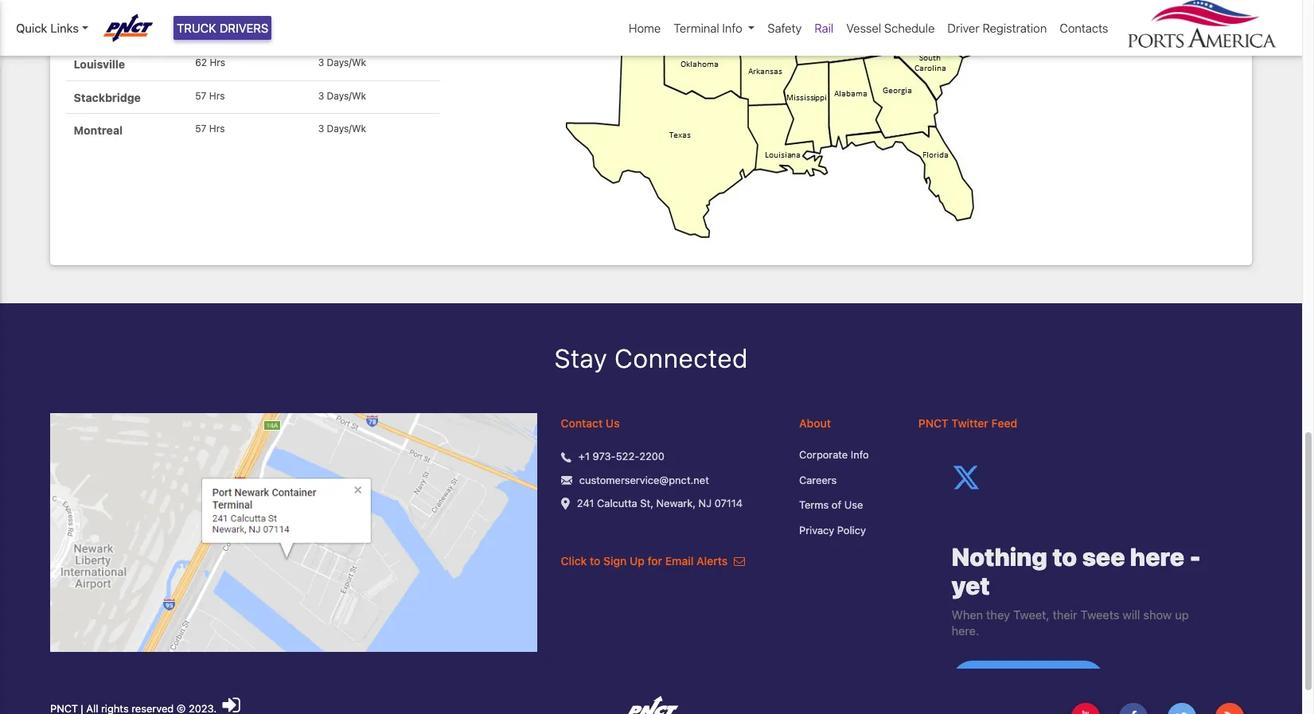 Task type: locate. For each thing, give the bounding box(es) containing it.
info for terminal info
[[723, 21, 743, 35]]

3 days/wk for montreal
[[318, 122, 366, 134]]

973-
[[593, 450, 616, 463]]

2 57 from the top
[[195, 122, 207, 134]]

+1 973-522-2200
[[579, 450, 665, 463]]

0 vertical spatial 3
[[318, 57, 324, 69]]

cincinnati
[[74, 25, 129, 38]]

click
[[561, 555, 587, 568]]

3 days/wk for stackbridge
[[318, 90, 366, 102]]

1 horizontal spatial info
[[851, 449, 869, 461]]

1 vertical spatial 3 days/wk
[[318, 90, 366, 102]]

3 for stackbridge
[[318, 90, 324, 102]]

241
[[577, 497, 595, 510]]

info up careers link
[[851, 449, 869, 461]]

newark,
[[657, 497, 696, 510]]

0 vertical spatial 57
[[195, 90, 207, 102]]

days/wk for stackbridge
[[327, 90, 366, 102]]

st,
[[641, 497, 654, 510]]

quick
[[16, 21, 47, 35]]

3 days/wk
[[318, 57, 366, 69], [318, 90, 366, 102], [318, 122, 366, 134]]

+1
[[579, 450, 590, 463]]

up
[[630, 555, 645, 568]]

contact us
[[561, 417, 620, 430]]

62
[[195, 57, 207, 69]]

hrs
[[210, 24, 226, 36], [210, 57, 225, 69], [209, 90, 225, 102], [209, 122, 225, 134]]

1 57 hrs from the top
[[195, 90, 225, 102]]

rail image
[[553, 0, 1148, 249]]

0 vertical spatial 3 days/wk
[[318, 57, 366, 69]]

57 hrs
[[195, 90, 225, 102], [195, 122, 225, 134]]

3 3 days/wk from the top
[[318, 122, 366, 134]]

2 3 from the top
[[318, 90, 324, 102]]

2 vertical spatial days/wk
[[327, 122, 366, 134]]

0 vertical spatial days/wk
[[327, 57, 366, 69]]

click to sign up for email alerts
[[561, 555, 731, 568]]

info right terminal
[[723, 21, 743, 35]]

stay connected
[[554, 343, 748, 374]]

careers
[[800, 474, 837, 487]]

1 vertical spatial info
[[851, 449, 869, 461]]

1 vertical spatial days/wk
[[327, 90, 366, 102]]

57 hrs for montreal
[[195, 122, 225, 134]]

57
[[195, 90, 207, 102], [195, 122, 207, 134]]

2 vertical spatial 3 days/wk
[[318, 122, 366, 134]]

1 vertical spatial 3
[[318, 90, 324, 102]]

feed
[[992, 417, 1018, 430]]

click to sign up for email alerts link
[[561, 555, 745, 568]]

0 vertical spatial 57 hrs
[[195, 90, 225, 102]]

truck drivers link
[[174, 16, 272, 40]]

522-
[[616, 450, 640, 463]]

3 days/wk from the top
[[327, 122, 366, 134]]

stay
[[554, 343, 608, 374]]

contacts
[[1060, 21, 1109, 35]]

57 for montreal
[[195, 122, 207, 134]]

home link
[[623, 13, 668, 43]]

sign in image
[[223, 696, 240, 714]]

1 vertical spatial 57
[[195, 122, 207, 134]]

2 vertical spatial 3
[[318, 122, 324, 134]]

3
[[318, 57, 324, 69], [318, 90, 324, 102], [318, 122, 324, 134]]

careers link
[[800, 473, 895, 489]]

terminal
[[674, 21, 720, 35]]

days/wk
[[327, 57, 366, 69], [327, 90, 366, 102], [327, 122, 366, 134]]

2 3 days/wk from the top
[[318, 90, 366, 102]]

83 hrs
[[195, 24, 226, 36]]

2 57 hrs from the top
[[195, 122, 225, 134]]

1 3 days/wk from the top
[[318, 57, 366, 69]]

1 57 from the top
[[195, 90, 207, 102]]

corporate info link
[[800, 448, 895, 463]]

3 3 from the top
[[318, 122, 324, 134]]

1 3 from the top
[[318, 57, 324, 69]]

62 hrs
[[195, 57, 225, 69]]

1 vertical spatial 57 hrs
[[195, 122, 225, 134]]

57 hrs for stackbridge
[[195, 90, 225, 102]]

info
[[723, 21, 743, 35], [851, 449, 869, 461]]

schedule
[[885, 21, 935, 35]]

policy
[[838, 524, 866, 537]]

links
[[50, 21, 79, 35]]

envelope o image
[[734, 556, 745, 567]]

safety
[[768, 21, 802, 35]]

1 days/wk from the top
[[327, 57, 366, 69]]

0 vertical spatial info
[[723, 21, 743, 35]]

quick links
[[16, 21, 79, 35]]

days/wk for louisville
[[327, 57, 366, 69]]

nj
[[699, 497, 712, 510]]

terms of use
[[800, 499, 863, 512]]

0 horizontal spatial info
[[723, 21, 743, 35]]

2 days/wk from the top
[[327, 90, 366, 102]]

safety link
[[762, 13, 809, 43]]



Task type: describe. For each thing, give the bounding box(es) containing it.
about
[[800, 417, 831, 430]]

of
[[832, 499, 842, 512]]

3 for montreal
[[318, 122, 324, 134]]

pnct
[[919, 417, 949, 430]]

rail link
[[809, 13, 840, 43]]

3 days/wk for louisville
[[318, 57, 366, 69]]

vessel schedule link
[[840, 13, 942, 43]]

louisville
[[74, 58, 125, 71]]

privacy policy
[[800, 524, 866, 537]]

to
[[590, 555, 601, 568]]

email
[[666, 555, 694, 568]]

hrs for stackbridge
[[209, 90, 225, 102]]

alerts
[[697, 555, 728, 568]]

stackbridge
[[74, 90, 141, 104]]

quick links link
[[16, 19, 88, 37]]

connected
[[615, 343, 748, 374]]

terminal info link
[[668, 13, 762, 43]]

hrs for louisville
[[210, 57, 225, 69]]

3 for louisville
[[318, 57, 324, 69]]

calcutta
[[597, 497, 638, 510]]

corporate
[[800, 449, 848, 461]]

241 calcutta st, newark, nj 07114 link
[[577, 497, 743, 512]]

contacts link
[[1054, 13, 1115, 43]]

customerservice@pnct.net link
[[580, 473, 709, 489]]

truck
[[177, 21, 216, 35]]

privacy policy link
[[800, 523, 895, 539]]

vessel schedule
[[847, 21, 935, 35]]

info for corporate info
[[851, 449, 869, 461]]

hrs for montreal
[[209, 122, 225, 134]]

home
[[629, 21, 661, 35]]

customerservice@pnct.net
[[580, 474, 709, 487]]

+1 973-522-2200 link
[[579, 450, 665, 465]]

rail
[[815, 21, 834, 35]]

use
[[845, 499, 863, 512]]

07114
[[715, 497, 743, 510]]

truck drivers
[[177, 21, 269, 35]]

drivers
[[220, 21, 269, 35]]

241 calcutta st, newark, nj 07114
[[577, 497, 743, 510]]

driver registration
[[948, 21, 1048, 35]]

driver registration link
[[942, 13, 1054, 43]]

vessel
[[847, 21, 882, 35]]

57 for stackbridge
[[195, 90, 207, 102]]

corporate info
[[800, 449, 869, 461]]

terminal info
[[674, 21, 743, 35]]

83
[[195, 24, 207, 36]]

pnct twitter feed
[[919, 417, 1018, 430]]

privacy
[[800, 524, 835, 537]]

montreal
[[74, 123, 123, 137]]

for
[[648, 555, 663, 568]]

2200
[[640, 450, 665, 463]]

terms of use link
[[800, 498, 895, 514]]

hrs for cincinnati
[[210, 24, 226, 36]]

sign
[[604, 555, 627, 568]]

twitter
[[952, 417, 989, 430]]

driver
[[948, 21, 980, 35]]

contact
[[561, 417, 603, 430]]

registration
[[983, 21, 1048, 35]]

days/wk for montreal
[[327, 122, 366, 134]]

terms
[[800, 499, 829, 512]]

us
[[606, 417, 620, 430]]



Task type: vqa. For each thing, say whether or not it's contained in the screenshot.
GATE HOURS
no



